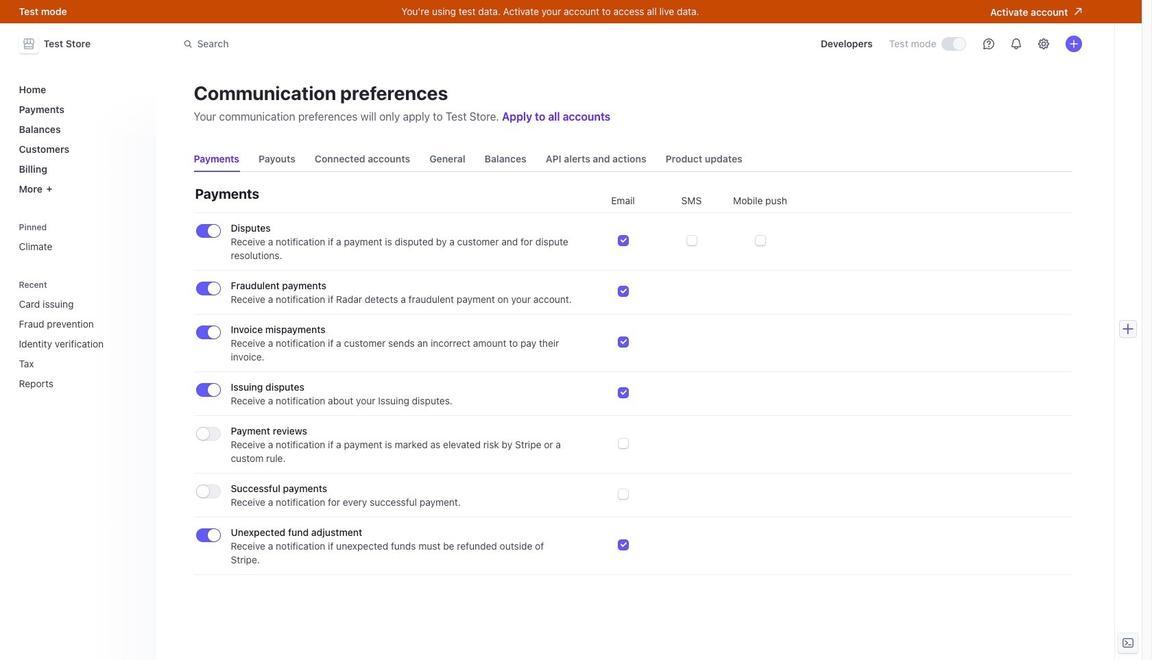 Task type: locate. For each thing, give the bounding box(es) containing it.
tab list
[[188, 147, 1072, 172]]

2 recent element from the top
[[13, 293, 148, 395]]

Search text field
[[175, 31, 562, 57]]

None search field
[[175, 31, 562, 57]]

settings image
[[1038, 38, 1049, 49]]

core navigation links element
[[13, 78, 148, 200]]

help image
[[983, 38, 994, 49]]

recent element
[[13, 280, 148, 395], [13, 293, 148, 395]]



Task type: describe. For each thing, give the bounding box(es) containing it.
Test mode checkbox
[[942, 38, 965, 50]]

pinned element
[[13, 222, 148, 258]]

notifications image
[[1011, 38, 1022, 49]]

1 recent element from the top
[[13, 280, 148, 395]]



Task type: vqa. For each thing, say whether or not it's contained in the screenshot.
Atlas Account button
no



